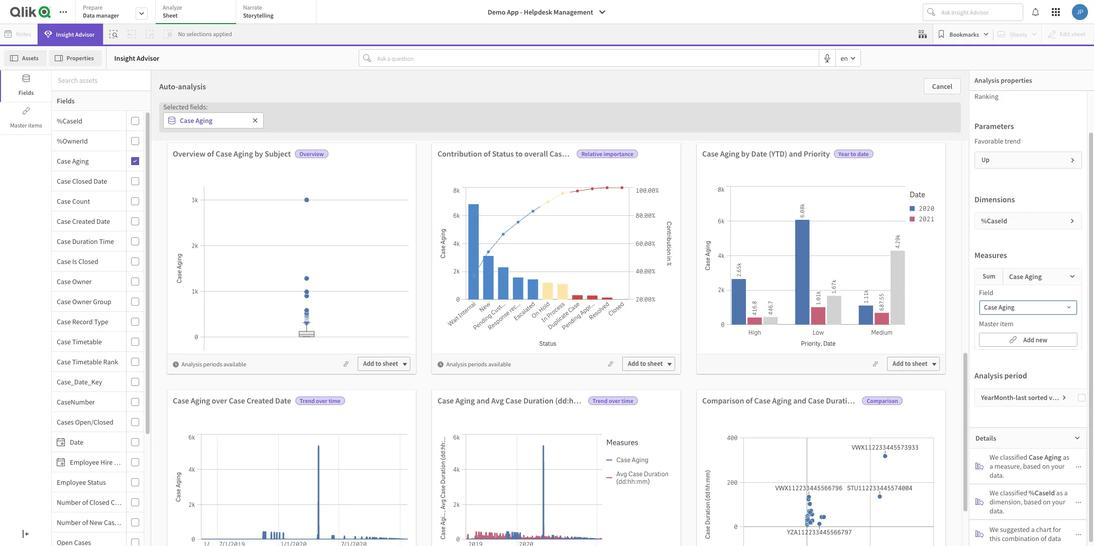 Task type: vqa. For each thing, say whether or not it's contained in the screenshot.
FREE DAYS REMAINING: 3
no



Task type: locate. For each thing, give the bounding box(es) containing it.
of for comparison of case aging and case duration (dd hh:mm) for %ownerid
[[746, 396, 753, 406]]

as inside as a measure, based on your data.
[[1064, 453, 1070, 462]]

tab list inside application
[[75, 0, 320, 25]]

link image
[[1010, 334, 1018, 346]]

analyze image left the 'measure,'
[[976, 463, 984, 471]]

we down details
[[990, 453, 999, 462]]

case aging inside case aging menu item
[[57, 157, 89, 166]]

date
[[752, 149, 768, 159], [94, 177, 107, 186], [97, 217, 110, 226], [275, 396, 291, 406], [655, 396, 671, 406], [70, 438, 83, 447], [114, 458, 128, 467]]

on inside as a dimension, based on your data.
[[1044, 498, 1051, 507]]

fields up master items
[[18, 89, 34, 97]]

1 horizontal spatial trend
[[593, 398, 608, 405]]

suggested
[[1001, 526, 1030, 535]]

1 horizontal spatial sheet
[[648, 360, 663, 368]]

3 add to sheet button from the left
[[888, 357, 940, 372]]

comparison for comparison
[[867, 398, 899, 405]]

available up "case aging over case created date" in the left bottom of the page
[[224, 361, 246, 368]]

a left the 'measure,'
[[990, 462, 994, 471]]

of
[[207, 149, 214, 159], [484, 149, 491, 159], [113, 169, 119, 179], [746, 396, 753, 406], [82, 498, 88, 507], [82, 518, 88, 528], [1041, 535, 1047, 544]]

%ownerid inside %ownerid menu item
[[57, 136, 88, 146]]

a left "chart"
[[1032, 526, 1035, 535]]

we
[[990, 453, 999, 462], [990, 489, 999, 498], [990, 526, 999, 535]]

classified for dimension,
[[1001, 489, 1028, 498]]

0 vertical spatial master
[[10, 122, 27, 129]]

timetable for case timetable
[[72, 338, 102, 347]]

2 we from the top
[[990, 489, 999, 498]]

we down the 'measure,'
[[990, 489, 999, 498]]

employee hire date menu item
[[52, 453, 144, 473]]

insight advisor down the smart search icon
[[114, 54, 159, 63]]

%caseid down dimensions
[[982, 217, 1008, 226]]

status
[[492, 149, 514, 159], [87, 478, 106, 487]]

%caseid up the %ownerid button
[[57, 116, 82, 125]]

cases
[[216, 71, 273, 99], [936, 71, 993, 99], [26, 158, 48, 169], [477, 158, 499, 169], [57, 418, 74, 427], [68, 425, 90, 436], [111, 498, 128, 507], [104, 518, 121, 528]]

owner up record
[[72, 297, 92, 306]]

your inside as a dimension, based on your data.
[[1053, 498, 1066, 507]]

case aging up represents
[[57, 157, 89, 166]]

overall
[[525, 149, 548, 159]]

0 horizontal spatial for
[[901, 396, 910, 406]]

cases inside high priority cases 72
[[216, 71, 273, 99]]

your for we classified case aging
[[1052, 462, 1065, 471]]

data. up dimension,
[[990, 471, 1005, 481]]

number inside menu item
[[57, 498, 81, 507]]

%ownerid menu item
[[52, 131, 144, 151]]

analysis periods available up 'avg'
[[447, 361, 511, 368]]

2 horizontal spatial a
[[1065, 489, 1068, 498]]

a right we classified %caseid
[[1065, 489, 1068, 498]]

timetable inside case timetable menu item
[[72, 338, 102, 347]]

case aging button inside case aging menu item
[[52, 157, 124, 166]]

2 vertical spatial closed
[[90, 498, 109, 507]]

1 vertical spatial %caseid
[[982, 217, 1008, 226]]

1 horizontal spatial periods
[[468, 361, 487, 368]]

demo
[[488, 8, 506, 17]]

tab list containing prepare
[[75, 0, 320, 25]]

1 classified from the top
[[1001, 453, 1028, 462]]

case timetable rank button
[[52, 358, 124, 367]]

low
[[816, 71, 857, 99]]

analysis periods available up "case aging over case created date" in the left bottom of the page
[[182, 361, 246, 368]]

1 vertical spatial as
[[1057, 489, 1063, 498]]

0 vertical spatial advisor
[[75, 30, 95, 38]]

0 horizontal spatial overview
[[173, 149, 206, 159]]

1 vertical spatial master
[[980, 320, 999, 329]]

1 vertical spatial status
[[87, 478, 106, 487]]

number left new
[[57, 518, 81, 528]]

1 vertical spatial a
[[1065, 489, 1068, 498]]

menu containing %caseid
[[52, 111, 151, 547]]

periods
[[203, 361, 222, 368], [468, 361, 487, 368]]

parameters
[[975, 121, 1015, 131]]

timetable inside case timetable rank menu item
[[72, 358, 102, 367]]

1 vertical spatial timetable
[[72, 358, 102, 367]]

menu inside application
[[52, 111, 151, 547]]

case closed date menu item
[[52, 171, 144, 192]]

employee inside "menu item"
[[57, 478, 86, 487]]

1 we from the top
[[990, 453, 999, 462]]

we right analyze image
[[990, 526, 999, 535]]

0 vertical spatial type
[[540, 158, 557, 169]]

item
[[1001, 320, 1014, 329]]

duration up case closed date
[[59, 158, 91, 169]]

master left items
[[10, 122, 27, 129]]

1 horizontal spatial time
[[622, 398, 634, 405]]

employee status button
[[52, 478, 124, 487]]

a inside as a dimension, based on your data.
[[1065, 489, 1068, 498]]

your
[[1052, 462, 1065, 471], [1053, 498, 1066, 507]]

time down case created date menu item
[[99, 237, 114, 246]]

on inside as a measure, based on your data.
[[1043, 462, 1050, 471]]

based for case aging
[[1024, 462, 1041, 471]]

selections
[[187, 30, 212, 38]]

case_date_key menu item
[[52, 372, 144, 393]]

a
[[990, 462, 994, 471], [1065, 489, 1068, 498], [1032, 526, 1035, 535]]

1 number from the top
[[57, 498, 81, 507]]

1 vertical spatial analyze image
[[976, 499, 984, 507]]

%ownerid down the "%caseid" button
[[57, 136, 88, 146]]

case timetable
[[57, 338, 102, 347]]

number of closed cases
[[57, 498, 128, 507]]

2 time from the left
[[622, 398, 634, 405]]

based right the 'measure,'
[[1024, 462, 1041, 471]]

case timetable menu item
[[52, 332, 144, 352]]

open for open cases by priority type
[[456, 158, 475, 169]]

0 vertical spatial your
[[1052, 462, 1065, 471]]

we for dimension,
[[990, 489, 999, 498]]

sum button
[[976, 269, 1004, 285]]

1 vertical spatial on
[[1044, 498, 1051, 507]]

2 number from the top
[[57, 518, 81, 528]]

0 horizontal spatial type
[[94, 317, 108, 326]]

open
[[162, 169, 179, 179]]

duration down case created date at left
[[72, 237, 98, 246]]

represents
[[49, 169, 84, 179]]

0 vertical spatial on
[[1043, 462, 1050, 471]]

0 vertical spatial insight advisor
[[56, 30, 95, 38]]

(ytd)
[[769, 149, 788, 159]]

insight advisor
[[56, 30, 95, 38], [114, 54, 159, 63]]

1 horizontal spatial advisor
[[137, 54, 159, 63]]

over
[[212, 396, 227, 406], [316, 398, 328, 405], [609, 398, 621, 405]]

2 timetable from the top
[[72, 358, 102, 367]]

2 classified from the top
[[1001, 489, 1028, 498]]

1 horizontal spatial for
[[1054, 526, 1062, 535]]

analysis
[[975, 76, 1000, 85], [182, 361, 202, 368], [447, 361, 467, 368], [975, 371, 1003, 381]]

analyze image
[[976, 463, 984, 471], [976, 499, 984, 507]]

fields up the "%caseid" button
[[57, 97, 75, 106]]

0 vertical spatial %ownerid
[[57, 136, 88, 146]]

data. up suggested
[[990, 507, 1005, 516]]

open inside open cases vs duration * bubble size represents number of high priority open cases
[[5, 158, 25, 169]]

case owner group menu item
[[52, 292, 144, 312]]

employee for employee hire date
[[70, 458, 99, 467]]

demo app - helpdesk management
[[488, 8, 593, 17]]

priority left year
[[804, 149, 830, 159]]

smart search image
[[110, 30, 118, 38]]

time for case aging over case created date
[[329, 398, 341, 405]]

1 data. from the top
[[990, 471, 1005, 481]]

insight up properties button
[[56, 30, 74, 38]]

analyze image
[[976, 531, 984, 539]]

sheet
[[163, 12, 178, 19]]

case inside menu item
[[57, 157, 71, 166]]

properties button
[[49, 50, 102, 66]]

closed for of
[[90, 498, 109, 507]]

open cases vs duration * bubble size represents number of high priority open cases
[[5, 158, 199, 179]]

case aging up master item
[[985, 304, 1015, 312]]

0 vertical spatial small image
[[1070, 274, 1076, 280]]

owner for case owner
[[72, 277, 92, 286]]

0 vertical spatial timetable
[[72, 338, 102, 347]]

1 analysis periods available from the left
[[182, 361, 246, 368]]

add to sheet button
[[358, 357, 411, 372], [623, 357, 676, 372], [888, 357, 940, 372]]

1 vertical spatial based
[[1024, 498, 1042, 507]]

%caseid menu item
[[52, 111, 144, 131]]

case record type button
[[52, 317, 124, 326]]

1 vertical spatial small image
[[1062, 395, 1068, 401]]

1 horizontal spatial ,
[[821, 340, 824, 348]]

open for open cases vs duration * bubble size represents number of high priority open cases
[[5, 158, 25, 169]]

case aging button up number
[[52, 157, 124, 166]]

contribution of status to overall case aging
[[438, 149, 587, 159]]

1 add to sheet from the left
[[363, 360, 398, 368]]

0 horizontal spatial add to sheet
[[363, 360, 398, 368]]

1 horizontal spatial add to sheet
[[628, 360, 663, 368]]

0 horizontal spatial time
[[329, 398, 341, 405]]

master left item
[[980, 320, 999, 329]]

size
[[35, 169, 47, 179]]

we inside we suggested a chart for this combination of data
[[990, 526, 999, 535]]

small image
[[1071, 154, 1077, 166], [1070, 218, 1076, 224], [173, 362, 179, 368], [438, 362, 444, 368], [1075, 436, 1081, 442], [1076, 464, 1082, 470], [1076, 500, 1082, 506]]

by
[[255, 149, 263, 159], [742, 149, 750, 159], [501, 158, 509, 169], [598, 396, 607, 406]]

%ownerid right the hh:mm)
[[912, 396, 949, 406]]

of inside we suggested a chart for this combination of data
[[1041, 535, 1047, 544]]

a inside we suggested a chart for this combination of data
[[1032, 526, 1035, 535]]

0 vertical spatial based
[[1024, 462, 1041, 471]]

1 horizontal spatial insight advisor
[[114, 54, 159, 63]]

cases inside open cases vs duration * bubble size represents number of high priority open cases
[[26, 158, 48, 169]]

0 horizontal spatial advisor
[[75, 30, 95, 38]]

status left overall
[[492, 149, 514, 159]]

overview up cases
[[173, 149, 206, 159]]

based inside as a measure, based on your data.
[[1024, 462, 1041, 471]]

employee inside menu item
[[70, 458, 99, 467]]

analyze image left dimension,
[[976, 499, 984, 507]]

your up we classified %caseid
[[1052, 462, 1065, 471]]

2 vertical spatial we
[[990, 526, 999, 535]]

applied
[[213, 30, 232, 38]]

measure,
[[995, 462, 1022, 471]]

1 horizontal spatial analysis periods available
[[447, 361, 511, 368]]

0 horizontal spatial sheet
[[383, 360, 398, 368]]

of inside menu item
[[82, 518, 88, 528]]

case created date button
[[52, 217, 124, 226]]

%caseid down as a measure, based on your data.
[[1029, 489, 1056, 498]]

0 horizontal spatial analysis periods available
[[182, 361, 246, 368]]

0 horizontal spatial insight advisor
[[56, 30, 95, 38]]

0 horizontal spatial case aging button
[[52, 157, 124, 166]]

hh:mm)
[[872, 396, 899, 406]]

0 vertical spatial case aging button
[[52, 157, 124, 166]]

1 vertical spatial number
[[57, 518, 81, 528]]

as for case aging
[[1064, 453, 1070, 462]]

as inside as a dimension, based on your data.
[[1057, 489, 1063, 498]]

0 vertical spatial time
[[99, 237, 114, 246]]

classified up we classified %caseid
[[1001, 453, 1028, 462]]

number down 'employee status'
[[57, 498, 81, 507]]

created inside menu item
[[72, 217, 95, 226]]

2 horizontal spatial over
[[609, 398, 621, 405]]

type inside menu item
[[94, 317, 108, 326]]

open & resolved cases over time
[[5, 425, 129, 436]]

0 horizontal spatial periods
[[203, 361, 222, 368]]

for right "chart"
[[1054, 526, 1062, 535]]

resolved
[[34, 425, 66, 436]]

1 horizontal spatial trend over time
[[593, 398, 634, 405]]

%caseid
[[57, 116, 82, 125], [982, 217, 1008, 226], [1029, 489, 1056, 498]]

duration inside open cases vs duration * bubble size represents number of high priority open cases
[[59, 158, 91, 169]]

overview right subject
[[300, 150, 324, 158]]

and
[[789, 149, 803, 159], [477, 396, 490, 406], [794, 396, 807, 406]]

overview for overview
[[300, 150, 324, 158]]

0 vertical spatial we
[[990, 453, 999, 462]]

1 vertical spatial ,
[[439, 510, 447, 513]]

closed inside menu item
[[90, 498, 109, 507]]

1 owner from the top
[[72, 277, 92, 286]]

type right record
[[94, 317, 108, 326]]

1 time from the left
[[329, 398, 341, 405]]

0 vertical spatial analyze image
[[976, 463, 984, 471]]

master items button
[[0, 103, 51, 135], [1, 103, 51, 135]]

as right we classified %caseid
[[1057, 489, 1063, 498]]

case aging over case created date
[[173, 396, 291, 406]]

1 horizontal spatial comparison
[[867, 398, 899, 405]]

%caseid button
[[52, 116, 124, 125]]

selections tool image
[[919, 30, 927, 38]]

0 horizontal spatial master
[[10, 122, 27, 129]]

time right over
[[111, 425, 129, 436]]

deselect field image
[[252, 118, 258, 124]]

insight advisor button
[[37, 24, 103, 45]]

203
[[868, 99, 940, 152]]

0 horizontal spatial insight
[[56, 30, 74, 38]]

we suggested a chart for this combination of data button
[[970, 521, 1087, 547]]

of for overview of case aging by subject
[[207, 149, 214, 159]]

1 horizontal spatial insight
[[114, 54, 135, 63]]

employee down the employee hire date button
[[57, 478, 86, 487]]

classified
[[1001, 453, 1028, 462], [1001, 489, 1028, 498]]

1 horizontal spatial overview
[[300, 150, 324, 158]]

number inside menu item
[[57, 518, 81, 528]]

a for we classified %caseid
[[1065, 489, 1068, 498]]

timetable up the case_date_key button
[[72, 358, 102, 367]]

0 vertical spatial %caseid
[[57, 116, 82, 125]]

1 horizontal spatial master
[[980, 320, 999, 329]]

open for open & resolved cases over time
[[5, 425, 25, 436]]

james peterson image
[[1073, 4, 1089, 20]]

Ask Insight Advisor text field
[[940, 4, 1023, 20]]

based inside as a dimension, based on your data.
[[1024, 498, 1042, 507]]

case is closed button
[[52, 257, 124, 266]]

1 vertical spatial we
[[990, 489, 999, 498]]

*
[[5, 169, 9, 179]]

1 timetable from the top
[[72, 338, 102, 347]]

type down 142
[[540, 158, 557, 169]]

2 trend over time from the left
[[593, 398, 634, 405]]

overview
[[173, 149, 206, 159], [300, 150, 324, 158]]

priority inside high priority cases 72
[[142, 71, 212, 99]]

(dd
[[858, 396, 870, 406]]

1 horizontal spatial available
[[489, 361, 511, 368]]

dimension,
[[990, 498, 1023, 507]]

142 button
[[366, 69, 721, 154]]

on up "chart"
[[1044, 498, 1051, 507]]

data. inside as a measure, based on your data.
[[990, 471, 1005, 481]]

analysis period
[[975, 371, 1028, 381]]

2 analyze image from the top
[[976, 499, 984, 507]]

2 horizontal spatial add to sheet
[[893, 360, 928, 368]]

0 vertical spatial insight
[[56, 30, 74, 38]]

1 vertical spatial advisor
[[137, 54, 159, 63]]

priority left cancel
[[861, 71, 931, 99]]

small image
[[1070, 274, 1076, 280], [1062, 395, 1068, 401], [1076, 532, 1082, 538]]

a inside as a measure, based on your data.
[[990, 462, 994, 471]]

1 trend over time from the left
[[300, 398, 341, 405]]

1 trend from the left
[[300, 398, 315, 405]]

2 data. from the top
[[990, 507, 1005, 516]]

case duration time menu item
[[52, 232, 144, 252]]

case closed date button
[[52, 177, 124, 186]]

case aging and avg case duration (dd:hh:mm) by case created date
[[438, 396, 671, 406]]

of inside open cases vs duration * bubble size represents number of high priority open cases
[[113, 169, 119, 179]]

insight advisor down data
[[56, 30, 95, 38]]

insight
[[56, 30, 74, 38], [114, 54, 135, 63]]

your inside as a measure, based on your data.
[[1052, 462, 1065, 471]]

2 trend from the left
[[593, 398, 608, 405]]

status down employee hire date menu item
[[87, 478, 106, 487]]

manager
[[96, 12, 119, 19]]

priority up 'selected'
[[142, 71, 212, 99]]

for right the hh:mm)
[[901, 396, 910, 406]]

0 horizontal spatial %ownerid
[[57, 136, 88, 146]]

timetable for case timetable rank
[[72, 358, 102, 367]]

1 vertical spatial closed
[[78, 257, 98, 266]]

small image right "sorted"
[[1062, 395, 1068, 401]]

add new
[[1024, 336, 1048, 345]]

1 vertical spatial %ownerid
[[912, 396, 949, 406]]

0 vertical spatial data.
[[990, 471, 1005, 481]]

timetable
[[72, 338, 102, 347], [72, 358, 102, 367]]

2 owner from the top
[[72, 297, 92, 306]]

employee
[[70, 458, 99, 467], [57, 478, 86, 487]]

no selections applied
[[178, 30, 232, 38]]

0 horizontal spatial ,
[[439, 510, 447, 513]]

available up 'avg'
[[489, 361, 511, 368]]

0 horizontal spatial comparison
[[703, 396, 745, 406]]

1 horizontal spatial add to sheet button
[[623, 357, 676, 372]]

on up we classified %caseid
[[1043, 462, 1050, 471]]

over for case aging and avg case duration (dd:hh:mm) by case created date
[[609, 398, 621, 405]]

by left overall
[[501, 158, 509, 169]]

1 vertical spatial employee
[[57, 478, 86, 487]]

1 add to sheet button from the left
[[358, 357, 411, 372]]

your for we classified %caseid
[[1053, 498, 1066, 507]]

classified down the 'measure,'
[[1001, 489, 1028, 498]]

0 horizontal spatial trend
[[300, 398, 315, 405]]

trend for duration
[[593, 398, 608, 405]]

2 sheet from the left
[[648, 360, 663, 368]]

number for number of closed cases
[[57, 498, 81, 507]]

case timetable rank
[[57, 358, 118, 367]]

on for %caseid
[[1044, 498, 1051, 507]]

0 vertical spatial as
[[1064, 453, 1070, 462]]

as right 'we classified case aging'
[[1064, 453, 1070, 462]]

1 vertical spatial your
[[1053, 498, 1066, 507]]

0 vertical spatial classified
[[1001, 453, 1028, 462]]

arrow down image
[[1065, 302, 1074, 314]]

employee hire date
[[70, 458, 128, 467]]

small image inside we suggested a chart for this combination of data button
[[1076, 532, 1082, 538]]

this
[[990, 535, 1001, 544]]

of inside menu item
[[82, 498, 88, 507]]

0 horizontal spatial available
[[224, 361, 246, 368]]

overview for overview of case aging by subject
[[173, 149, 206, 159]]

of for contribution of status to overall case aging
[[484, 149, 491, 159]]

closed for is
[[78, 257, 98, 266]]

case count button
[[52, 197, 124, 206]]

employee up 'employee status'
[[70, 458, 99, 467]]

1 sheet from the left
[[383, 360, 398, 368]]

1 analyze image from the top
[[976, 463, 984, 471]]

owner up case owner group
[[72, 277, 92, 286]]

case timetable button
[[52, 338, 124, 347]]

employee status menu item
[[52, 473, 144, 493]]

avg
[[492, 396, 504, 406]]

0 horizontal spatial a
[[990, 462, 994, 471]]

1 horizontal spatial over
[[316, 398, 328, 405]]

analyze sheet
[[163, 4, 182, 19]]

by left subject
[[255, 149, 263, 159]]

1 horizontal spatial case aging button
[[980, 301, 1078, 315]]

storytelling
[[243, 12, 274, 19]]

cases open/closed menu item
[[52, 413, 144, 433]]

small image right data at the right bottom of the page
[[1076, 532, 1082, 538]]

2 vertical spatial small image
[[1076, 532, 1082, 538]]

your up data at the right bottom of the page
[[1053, 498, 1066, 507]]

small image up arrow down icon
[[1070, 274, 1076, 280]]

0 horizontal spatial add to sheet button
[[358, 357, 411, 372]]

advisor down data
[[75, 30, 95, 38]]

timetable up case timetable rank
[[72, 338, 102, 347]]

analyze image for we classified case aging
[[976, 463, 984, 471]]

1 master items button from the left
[[0, 103, 51, 135]]

application
[[0, 0, 1095, 547]]

case created date menu item
[[52, 212, 144, 232]]

small image inside up button
[[1071, 154, 1077, 166]]

based right dimension,
[[1024, 498, 1042, 507]]

0 vertical spatial number
[[57, 498, 81, 507]]

master for master item
[[980, 320, 999, 329]]

on
[[1043, 462, 1050, 471], [1044, 498, 1051, 507]]

0 horizontal spatial created
[[72, 217, 95, 226]]

data. inside as a dimension, based on your data.
[[990, 507, 1005, 516]]

,
[[821, 340, 824, 348], [439, 510, 447, 513]]

tab list
[[75, 0, 320, 25]]

advisor up auto-
[[137, 54, 159, 63]]

closed
[[72, 177, 92, 186], [78, 257, 98, 266], [90, 498, 109, 507]]

2 vertical spatial a
[[1032, 526, 1035, 535]]

1 vertical spatial owner
[[72, 297, 92, 306]]

1 vertical spatial classified
[[1001, 489, 1028, 498]]

3 we from the top
[[990, 526, 999, 535]]

as a dimension, based on your data.
[[990, 489, 1068, 516]]

menu
[[52, 111, 151, 547]]

0 vertical spatial owner
[[72, 277, 92, 286]]

insight down the smart search icon
[[114, 54, 135, 63]]

case aging button up item
[[980, 301, 1078, 315]]

1 vertical spatial data.
[[990, 507, 1005, 516]]

0 horizontal spatial trend over time
[[300, 398, 341, 405]]



Task type: describe. For each thing, give the bounding box(es) containing it.
relative
[[582, 150, 603, 158]]

a for we classified case aging
[[990, 462, 994, 471]]

&
[[26, 425, 32, 436]]

values
[[1050, 394, 1069, 403]]

case duration time button
[[52, 237, 124, 246]]

case aging right sum button at the right
[[1010, 272, 1043, 281]]

case record type menu item
[[52, 312, 144, 332]]

over
[[91, 425, 109, 436]]

cases inside menu item
[[111, 498, 128, 507]]

case owner menu item
[[52, 272, 144, 292]]

0 horizontal spatial fields
[[18, 89, 34, 97]]

analyze image for we classified %caseid
[[976, 499, 984, 507]]

0 vertical spatial ,
[[821, 340, 824, 348]]

number of closed cases menu item
[[52, 493, 144, 513]]

employee hire date button
[[52, 458, 133, 467]]

analysis
[[178, 81, 206, 91]]

auto-
[[159, 81, 178, 91]]

contribution
[[438, 149, 482, 159]]

case count
[[57, 197, 90, 206]]

bubble
[[10, 169, 33, 179]]

prepare data manager
[[83, 4, 119, 19]]

1 vertical spatial case aging button
[[980, 301, 1078, 315]]

sum
[[983, 272, 996, 281]]

comparison for comparison of case aging and case duration (dd hh:mm) for %ownerid
[[703, 396, 745, 406]]

duration left (dd:hh:mm)
[[524, 396, 554, 406]]

assets button
[[4, 50, 47, 66]]

count
[[72, 197, 90, 206]]

small image for case aging
[[1070, 274, 1076, 280]]

employee for employee status
[[57, 478, 86, 487]]

up button
[[976, 152, 1082, 168]]

yearmonth-
[[982, 394, 1016, 403]]

application containing 72
[[0, 0, 1095, 547]]

analyze
[[163, 4, 182, 11]]

cancel
[[933, 82, 953, 91]]

last
[[1016, 394, 1027, 403]]

narrate storytelling
[[243, 4, 274, 19]]

data
[[83, 12, 95, 19]]

record
[[72, 317, 93, 326]]

owner for case owner group
[[72, 297, 92, 306]]

app
[[507, 8, 519, 17]]

date button
[[52, 438, 124, 447]]

1 horizontal spatial status
[[492, 149, 514, 159]]

1 horizontal spatial type
[[540, 158, 557, 169]]

duration inside menu item
[[72, 237, 98, 246]]

time inside menu item
[[99, 237, 114, 246]]

trend over time for case aging and avg case duration (dd:hh:mm) by case created date
[[593, 398, 634, 405]]

case closed date
[[57, 177, 107, 186]]

1 vertical spatial insight advisor
[[114, 54, 159, 63]]

time for case aging and avg case duration (dd:hh:mm) by case created date
[[622, 398, 634, 405]]

1 available from the left
[[224, 361, 246, 368]]

Search assets text field
[[52, 71, 151, 90]]

3 add to sheet from the left
[[893, 360, 928, 368]]

as for %caseid
[[1057, 489, 1063, 498]]

number of new cases menu item
[[52, 513, 144, 533]]

properties
[[67, 54, 94, 62]]

field
[[980, 289, 994, 298]]

2 available from the left
[[489, 361, 511, 368]]

insight inside dropdown button
[[56, 30, 74, 38]]

number for number of new cases
[[57, 518, 81, 528]]

over for case aging over case created date
[[316, 398, 328, 405]]

number
[[85, 169, 111, 179]]

favorable trend
[[975, 137, 1021, 146]]

year to date
[[839, 150, 869, 158]]

ranking
[[975, 92, 999, 101]]

case record type
[[57, 317, 108, 326]]

by left (ytd)
[[742, 149, 750, 159]]

case aging down fields:
[[180, 116, 213, 125]]

1 periods from the left
[[203, 361, 222, 368]]

1 horizontal spatial %caseid
[[982, 217, 1008, 226]]

rank
[[103, 358, 118, 367]]

demo app - helpdesk management button
[[482, 4, 613, 20]]

case count menu item
[[52, 192, 144, 212]]

sorted
[[1029, 394, 1048, 403]]

case aging menu item
[[52, 151, 144, 171]]

master items
[[10, 122, 42, 129]]

casenumber button
[[52, 398, 124, 407]]

we for measure,
[[990, 453, 999, 462]]

measures
[[975, 250, 1008, 260]]

1 horizontal spatial created
[[247, 396, 274, 406]]

open cases menu item
[[52, 533, 144, 547]]

1 vertical spatial insight
[[114, 54, 135, 63]]

based for %caseid
[[1024, 498, 1042, 507]]

142
[[508, 99, 580, 152]]

subject
[[265, 149, 291, 159]]

date menu item
[[52, 433, 144, 453]]

status inside employee status "menu item"
[[87, 478, 106, 487]]

vs
[[50, 158, 58, 169]]

insight advisor inside insight advisor dropdown button
[[56, 30, 95, 38]]

master item
[[980, 320, 1014, 329]]

for inside we suggested a chart for this combination of data
[[1054, 526, 1062, 535]]

3 sheet from the left
[[913, 360, 928, 368]]

master for master items
[[10, 122, 27, 129]]

case owner group button
[[52, 297, 124, 306]]

case is closed menu item
[[52, 252, 144, 272]]

open cases by priority type
[[456, 158, 557, 169]]

2 analysis periods available from the left
[[447, 361, 511, 368]]

we classified %caseid
[[990, 489, 1056, 498]]

properties
[[1001, 76, 1033, 85]]

0 vertical spatial closed
[[72, 177, 92, 186]]

2 periods from the left
[[468, 361, 487, 368]]

en
[[841, 54, 848, 63]]

favorable
[[975, 137, 1004, 146]]

2 master items button from the left
[[1, 103, 51, 135]]

cases inside "low priority cases 203"
[[936, 71, 993, 99]]

case owner group
[[57, 297, 111, 306]]

hire
[[101, 458, 113, 467]]

aging inside case aging menu item
[[72, 157, 89, 166]]

Ask a question text field
[[375, 50, 819, 66]]

of for number of new cases
[[82, 518, 88, 528]]

importance
[[604, 150, 634, 158]]

72
[[159, 99, 207, 152]]

casenumber
[[57, 398, 95, 407]]

we classified case aging
[[990, 453, 1062, 462]]

high
[[92, 71, 137, 99]]

we suggested a chart for this combination of data
[[990, 526, 1062, 544]]

priority down 142
[[511, 158, 538, 169]]

of for number of closed cases
[[82, 498, 88, 507]]

1 horizontal spatial fields
[[57, 97, 75, 106]]

data. for measure,
[[990, 471, 1005, 481]]

2 horizontal spatial created
[[626, 396, 653, 406]]

%caseid inside menu item
[[57, 116, 82, 125]]

2 add to sheet button from the left
[[623, 357, 676, 372]]

new
[[1036, 336, 1048, 345]]

2 add to sheet from the left
[[628, 360, 663, 368]]

selected fields:
[[163, 103, 208, 112]]

case owner
[[57, 277, 92, 286]]

duration left (dd
[[826, 396, 857, 406]]

case_date_key
[[57, 378, 102, 387]]

number of closed cases button
[[52, 498, 133, 507]]

high
[[121, 169, 135, 179]]

relative importance
[[582, 150, 634, 158]]

yearmonth-last sorted values
[[982, 394, 1069, 403]]

1 horizontal spatial %ownerid
[[912, 396, 949, 406]]

trend over time for case aging over case created date
[[300, 398, 341, 405]]

casenumber menu item
[[52, 393, 144, 413]]

classified for measure,
[[1001, 453, 1028, 462]]

0 horizontal spatial over
[[212, 396, 227, 406]]

case inside menu item
[[57, 317, 71, 326]]

small image for yearmonth-last sorted values
[[1062, 395, 1068, 401]]

details
[[976, 434, 997, 443]]

assets
[[22, 54, 39, 62]]

data. for dimension,
[[990, 507, 1005, 516]]

open/closed
[[75, 418, 113, 427]]

2 horizontal spatial %caseid
[[1029, 489, 1056, 498]]

on for case
[[1043, 462, 1050, 471]]

priority inside "low priority cases 203"
[[861, 71, 931, 99]]

period
[[1005, 371, 1028, 381]]

narrate
[[243, 4, 262, 11]]

trend for date
[[300, 398, 315, 405]]

auto-analysis
[[159, 81, 206, 91]]

by right (dd:hh:mm)
[[598, 396, 607, 406]]

case is closed
[[57, 257, 98, 266]]

case created date
[[57, 217, 110, 226]]

is
[[72, 257, 77, 266]]

add inside button
[[1024, 336, 1035, 345]]

case timetable rank menu item
[[52, 352, 144, 372]]

chart
[[1037, 526, 1052, 535]]

combination
[[1002, 535, 1040, 544]]

0 vertical spatial for
[[901, 396, 910, 406]]

advisor inside insight advisor dropdown button
[[75, 30, 95, 38]]

1 vertical spatial time
[[111, 425, 129, 436]]



